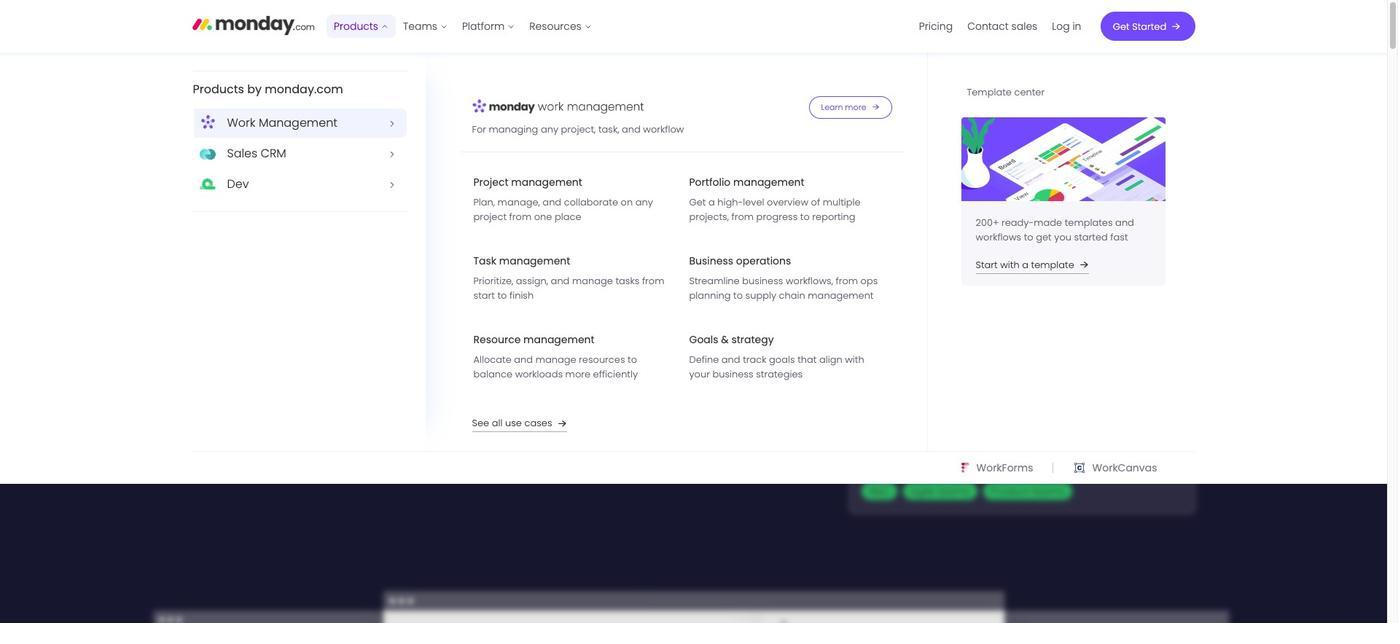 Task type: vqa. For each thing, say whether or not it's contained in the screenshot.


Task type: describe. For each thing, give the bounding box(es) containing it.
crm for sales crm
[[261, 145, 286, 162]]

the inside dialog
[[189, 113, 205, 127]]

more inside dialog
[[630, 113, 655, 127]]

use inside dialog
[[39, 113, 56, 127]]

elevate
[[533, 61, 577, 78]]

&
[[722, 332, 729, 347]]

learn inside dialog
[[602, 113, 628, 127]]

workcanvas
[[1093, 461, 1158, 476]]

center
[[1015, 85, 1045, 99]]

to inside "work management manage all aspects of work, from strategy to execution."
[[987, 225, 997, 239]]

get inside button
[[1114, 19, 1130, 33]]

track
[[743, 353, 767, 367]]

you inside 200+ ready-made templates and workflows to get you started fast
[[1055, 231, 1072, 245]]

all inside the platform where all your processes, tools, and teams work together, powered by monday products.
[[352, 289, 370, 311]]

products for products
[[334, 19, 379, 34]]

register
[[870, 61, 920, 78]]

tools,
[[502, 289, 543, 311]]

for
[[472, 122, 486, 136]]

contact
[[968, 19, 1009, 34]]

that
[[798, 353, 817, 367]]

manage inside task management prioritize, assign, and manage tasks from start to finish
[[572, 274, 613, 288]]

from inside dev ship better products, from concept to launch.
[[1021, 440, 1043, 454]]

2 our from the left
[[487, 113, 502, 127]]

start with a template
[[976, 258, 1075, 272]]

learn inside 'button'
[[822, 101, 843, 113]]

cookies for use
[[59, 113, 94, 127]]

workflows
[[976, 231, 1022, 245]]

project
[[474, 175, 509, 189]]

workforms link
[[960, 459, 1034, 477]]

any inside project management plan, manage, and collaborate on any project from one place
[[636, 195, 653, 209]]

work for work management
[[227, 115, 256, 132]]

enhance
[[442, 113, 484, 127]]

from inside task management prioritize, assign, and manage tasks from start to finish
[[642, 274, 665, 288]]

free
[[406, 414, 426, 428]]

resource management allocate and manage resources to balance workloads more efficiently
[[474, 332, 638, 381]]

to left ensure
[[97, 113, 106, 127]]

close.
[[956, 340, 983, 354]]

site,
[[318, 113, 336, 127]]

strategy inside goals & strategy define and track goals that align with your business strategies
[[732, 332, 774, 347]]

products.
[[480, 318, 555, 341]]

now
[[922, 61, 948, 78]]

started
[[1075, 231, 1108, 245]]

experience
[[230, 113, 282, 127]]

get inside portfolio management get a high-level overview of multiple projects, from progress to reporting
[[690, 195, 706, 209]]

to inside dev ship better products, from concept to launch.
[[963, 454, 972, 468]]

management for resource management
[[524, 332, 595, 347]]

designed for work.
[[192, 163, 630, 228]]

traffic,
[[389, 113, 418, 127]]

power
[[919, 150, 955, 167]]

of inside portfolio management get a high-level overview of multiple projects, from progress to reporting
[[811, 195, 821, 209]]

in
[[1073, 19, 1082, 34]]

portfolio
[[690, 175, 731, 189]]

by inside the platform where all your processes, tools, and teams work together, powered by monday products.
[[384, 318, 404, 341]]

1 horizontal spatial learn more link
[[809, 96, 892, 119]]

dev for dev ship better products, from concept to launch.
[[921, 418, 946, 436]]

to left power
[[904, 150, 916, 167]]

goals
[[770, 353, 795, 367]]

tasks
[[930, 255, 957, 270]]

align
[[820, 353, 843, 367]]

high-
[[718, 195, 743, 209]]

collaborate
[[564, 195, 619, 209]]

to inside portfolio management get a high-level overview of multiple projects, from progress to reporting
[[801, 210, 810, 224]]

and inside task management prioritize, assign, and manage tasks from start to finish
[[551, 274, 570, 288]]

strategies
[[756, 367, 803, 381]]

learn more
[[822, 101, 867, 113]]

made
[[1034, 216, 1063, 230]]

use inside main submenu element
[[505, 416, 522, 430]]

left
[[481, 61, 501, 78]]

reporting
[[813, 210, 856, 224]]

teams
[[403, 19, 438, 34]]

teams for product teams
[[1033, 484, 1066, 499]]

aspects
[[976, 211, 1013, 225]]

products for products to power every team
[[850, 150, 901, 167]]

management for work management
[[259, 115, 338, 132]]

all inside "work management manage all aspects of work, from strategy to execution."
[[962, 211, 973, 225]]

register now >
[[870, 61, 956, 78]]

time
[[368, 414, 389, 428]]

multiple
[[823, 195, 861, 209]]

efficiently
[[593, 367, 638, 381]]

progress
[[757, 210, 798, 224]]

from inside business operations streamline business workflows, from ops planning to supply chain management
[[836, 274, 858, 288]]

needed
[[262, 414, 298, 428]]

of inside "work management manage all aspects of work, from strategy to execution."
[[1016, 211, 1025, 225]]

contact sales
[[968, 19, 1038, 34]]

workforms
[[977, 461, 1034, 476]]

until
[[503, 61, 531, 78]]

project,
[[561, 122, 596, 136]]

management inside business operations streamline business workflows, from ops planning to supply chain management
[[808, 289, 874, 302]]

strategy inside "work management manage all aspects of work, from strategy to execution."
[[946, 225, 984, 239]]

on inside dialog
[[285, 113, 297, 127]]

platform
[[462, 19, 505, 34]]

✦
[[306, 414, 314, 428]]

on inside project management plan, manage, and collaborate on any project from one place
[[621, 195, 633, 209]]

products list item
[[327, 0, 396, 53]]

monday.com logo image
[[192, 9, 315, 40]]

sales inside contact sales button
[[1012, 19, 1038, 34]]

products to power every team
[[850, 150, 1024, 167]]

1
[[432, 61, 436, 78]]

for for designed
[[427, 163, 492, 228]]

accept all cookies
[[1156, 114, 1247, 128]]

allocate
[[474, 353, 512, 367]]

work for work management manage all aspects of work, from strategy to execution.
[[921, 189, 954, 207]]

and inside dialog
[[421, 113, 439, 127]]

prioritize,
[[474, 274, 514, 288]]

sales for sales ops
[[917, 370, 943, 384]]

all inside main submenu element
[[492, 416, 503, 430]]

plan
[[429, 414, 450, 428]]

start
[[976, 258, 998, 272]]

products for products by monday.com
[[193, 81, 244, 98]]

launch.
[[975, 454, 1009, 468]]

management for work management manage all aspects of work, from strategy to execution.
[[957, 189, 1046, 207]]

ready-
[[1002, 216, 1034, 230]]

goals
[[690, 332, 719, 347]]

template
[[967, 85, 1012, 99]]

we use cookies to ensure you have the best experience on our site, to analyze traffic, and enhance our marketing activities. learn more
[[22, 113, 655, 127]]

everyone.
[[384, 215, 618, 280]]

sales for sales crm
[[227, 145, 258, 162]]

fast
[[1111, 231, 1129, 245]]

all inside button
[[1195, 114, 1207, 128]]

dev ship better products, from concept to launch.
[[921, 418, 1043, 468]]

portfolio management get a high-level overview of multiple projects, from progress to reporting
[[690, 175, 861, 224]]

management for project management
[[511, 175, 583, 189]]

manage
[[921, 211, 960, 225]]

a inside portfolio management get a high-level overview of multiple projects, from progress to reporting
[[709, 195, 715, 209]]

main element
[[0, 0, 1388, 624]]

place
[[555, 210, 582, 224]]



Task type: locate. For each thing, give the bounding box(es) containing it.
and inside goals & strategy define and track goals that align with your business strategies
[[722, 353, 741, 367]]

management up manage,
[[511, 175, 583, 189]]

1 horizontal spatial cookies
[[1209, 114, 1247, 128]]

0 vertical spatial business
[[743, 274, 784, 288]]

cases
[[525, 416, 553, 430]]

1 horizontal spatial work
[[921, 189, 954, 207]]

1 horizontal spatial by
[[384, 318, 404, 341]]

sales inside main submenu element
[[227, 145, 258, 162]]

dialog
[[0, 96, 1388, 146]]

dev inside dev ship better products, from concept to launch.
[[921, 418, 946, 436]]

use right we
[[39, 113, 56, 127]]

see all use cases link
[[472, 415, 570, 432]]

sales
[[227, 145, 258, 162], [921, 303, 956, 322], [917, 370, 943, 384]]

best
[[207, 113, 228, 127]]

and up one
[[543, 195, 562, 209]]

operations
[[1111, 255, 1167, 270]]

main submenu element
[[0, 53, 1388, 484]]

list inside main element
[[912, 0, 1089, 53]]

0 horizontal spatial get
[[690, 195, 706, 209]]

business inside goals & strategy define and track goals that align with your business strategies
[[713, 367, 754, 381]]

sales crm streamline the sales cycle, from lead to close.
[[921, 303, 1070, 354]]

0 vertical spatial the
[[189, 113, 205, 127]]

1 our from the left
[[299, 113, 315, 127]]

more
[[846, 101, 867, 113], [630, 113, 655, 127], [566, 367, 591, 381]]

you right get
[[1055, 231, 1072, 245]]

agile
[[911, 484, 935, 499]]

management inside resource management allocate and manage resources to balance workloads more efficiently
[[524, 332, 595, 347]]

manage left tasks
[[572, 274, 613, 288]]

see all use cases
[[472, 416, 553, 430]]

sales up lead
[[921, 303, 956, 322]]

1 vertical spatial manage
[[536, 353, 577, 367]]

1 horizontal spatial strategy
[[946, 225, 984, 239]]

with
[[1001, 258, 1020, 272], [845, 353, 865, 367]]

management down monday.com
[[259, 115, 338, 132]]

0 vertical spatial by
[[247, 81, 262, 98]]

1 vertical spatial streamline
[[921, 325, 971, 339]]

no credit card needed   ✦    unlimited time on free plan
[[192, 414, 450, 428]]

1 vertical spatial strategy
[[732, 332, 774, 347]]

0 vertical spatial any
[[541, 122, 559, 136]]

products up multiple on the right top
[[850, 150, 901, 167]]

dev white image
[[862, 421, 909, 468]]

all right accept
[[1195, 114, 1207, 128]]

you inside dialog
[[144, 113, 161, 127]]

to inside business operations streamline business workflows, from ops planning to supply chain management
[[734, 289, 743, 302]]

1 horizontal spatial more
[[630, 113, 655, 127]]

from up workforms at right
[[1021, 440, 1043, 454]]

1 horizontal spatial any
[[636, 195, 653, 209]]

1 horizontal spatial crm
[[959, 303, 988, 322]]

1 vertical spatial dev
[[921, 418, 946, 436]]

to down better
[[963, 454, 972, 468]]

by left monday
[[384, 318, 404, 341]]

template
[[1032, 258, 1075, 272]]

all up powered
[[352, 289, 370, 311]]

0 horizontal spatial learn more link
[[602, 113, 655, 128]]

crm for sales crm streamline the sales cycle, from lead to close.
[[959, 303, 988, 322]]

balance
[[474, 367, 513, 381]]

business operations streamline business workflows, from ops planning to supply chain management
[[690, 254, 878, 302]]

crm down work management
[[261, 145, 286, 162]]

get left started
[[1114, 19, 1130, 33]]

1 month left until elevate
[[432, 61, 577, 78]]

0 vertical spatial on
[[285, 113, 297, 127]]

0 vertical spatial work
[[227, 115, 256, 132]]

your
[[374, 289, 409, 311], [690, 367, 710, 381]]

management inside "work management manage all aspects of work, from strategy to execution."
[[957, 189, 1046, 207]]

sales for sales crm streamline the sales cycle, from lead to close.
[[921, 303, 956, 322]]

list containing products by monday.com
[[0, 0, 1388, 624]]

our right for
[[487, 113, 502, 127]]

no
[[192, 414, 205, 428]]

every
[[958, 150, 990, 167]]

0 horizontal spatial of
[[811, 195, 821, 209]]

2 horizontal spatial more
[[846, 101, 867, 113]]

2 horizontal spatial on
[[621, 195, 633, 209]]

to right site,
[[338, 113, 348, 127]]

on right collaborate
[[621, 195, 633, 209]]

manage up the workloads
[[536, 353, 577, 367]]

ops down the 'close.'
[[946, 370, 965, 384]]

management up the workloads
[[524, 332, 595, 347]]

cookies right we
[[59, 113, 94, 127]]

from down manage,
[[510, 210, 532, 224]]

crm inside the sales crm streamline the sales cycle, from lead to close.
[[959, 303, 988, 322]]

and inside project management plan, manage, and collaborate on any project from one place
[[543, 195, 562, 209]]

dev for dev
[[227, 176, 249, 193]]

0 vertical spatial strategy
[[946, 225, 984, 239]]

pricing
[[920, 19, 953, 34]]

with inside goals & strategy define and track goals that align with your business strategies
[[845, 353, 865, 367]]

0 horizontal spatial teams
[[584, 289, 635, 311]]

from inside portfolio management get a high-level overview of multiple projects, from progress to reporting
[[732, 210, 754, 224]]

sales down lead
[[917, 370, 943, 384]]

accept
[[1156, 114, 1192, 128]]

log in
[[1053, 19, 1082, 34]]

1 vertical spatial work
[[921, 189, 954, 207]]

management inside project management plan, manage, and collaborate on any project from one place
[[511, 175, 583, 189]]

1 vertical spatial of
[[1016, 211, 1025, 225]]

1 horizontal spatial use
[[505, 416, 522, 430]]

workflows,
[[786, 274, 834, 288]]

processes,
[[414, 289, 498, 311]]

and right traffic,
[[421, 113, 439, 127]]

0 vertical spatial streamline
[[690, 274, 740, 288]]

with right start
[[1001, 258, 1020, 272]]

from down manage
[[921, 225, 943, 239]]

1 horizontal spatial with
[[1001, 258, 1020, 272]]

any right collaborate
[[636, 195, 653, 209]]

platform
[[225, 289, 294, 311]]

0 horizontal spatial more
[[566, 367, 591, 381]]

2 vertical spatial on
[[392, 414, 404, 428]]

business
[[743, 274, 784, 288], [713, 367, 754, 381]]

teams right product
[[1033, 484, 1066, 499]]

1 vertical spatial crm
[[959, 303, 988, 322]]

teams for agile teams
[[938, 484, 971, 499]]

learn more link
[[809, 96, 892, 119], [602, 113, 655, 128]]

resources
[[579, 353, 625, 367]]

workflow
[[644, 122, 684, 136]]

you left have at the left of page
[[144, 113, 161, 127]]

0 horizontal spatial our
[[299, 113, 315, 127]]

1 vertical spatial use
[[505, 416, 522, 430]]

manage
[[572, 274, 613, 288], [536, 353, 577, 367]]

0 horizontal spatial ops
[[861, 274, 878, 288]]

1 horizontal spatial your
[[690, 367, 710, 381]]

0 vertical spatial use
[[39, 113, 56, 127]]

0 horizontal spatial crm
[[261, 145, 286, 162]]

project
[[474, 210, 507, 224]]

management up assign,
[[499, 254, 571, 268]]

from inside "work management manage all aspects of work, from strategy to execution."
[[921, 225, 943, 239]]

products left teams
[[334, 19, 379, 34]]

to inside task management prioritize, assign, and manage tasks from start to finish
[[498, 289, 507, 302]]

task management prioritize, assign, and manage tasks from start to finish
[[474, 254, 665, 302]]

work management
[[227, 115, 338, 132]]

task
[[474, 254, 497, 268]]

streamline for business
[[690, 274, 740, 288]]

200+ ready-made templates and workflows to get you started fast
[[976, 216, 1135, 245]]

creative
[[1048, 255, 1091, 270]]

1 vertical spatial ops
[[946, 370, 965, 384]]

to up efficiently
[[628, 353, 637, 367]]

all
[[1195, 114, 1207, 128], [962, 211, 973, 225], [352, 289, 370, 311], [492, 416, 503, 430]]

more inside 'button'
[[846, 101, 867, 113]]

of up reporting
[[811, 195, 821, 209]]

finish
[[510, 289, 534, 302]]

0 horizontal spatial management
[[259, 115, 338, 132]]

1 horizontal spatial of
[[1016, 211, 1025, 225]]

all left 200+
[[962, 211, 973, 225]]

templates
[[1065, 216, 1113, 230]]

0 horizontal spatial the
[[189, 113, 205, 127]]

work
[[227, 115, 256, 132], [921, 189, 954, 207]]

0 vertical spatial your
[[374, 289, 409, 311]]

1 vertical spatial you
[[1055, 231, 1072, 245]]

management for task management
[[499, 254, 571, 268]]

the up the 'close.'
[[974, 325, 989, 339]]

management up level
[[734, 175, 805, 189]]

from
[[510, 210, 532, 224], [732, 210, 754, 224], [921, 225, 943, 239], [642, 274, 665, 288], [836, 274, 858, 288], [1047, 325, 1070, 339], [1021, 440, 1043, 454]]

products up best
[[193, 81, 244, 98]]

1 horizontal spatial teams
[[938, 484, 971, 499]]

business
[[690, 254, 734, 268]]

ops inside business operations streamline business workflows, from ops planning to supply chain management
[[861, 274, 878, 288]]

2 vertical spatial sales
[[917, 370, 943, 384]]

to inside 200+ ready-made templates and workflows to get you started fast
[[1025, 231, 1034, 245]]

all right see
[[492, 416, 503, 430]]

1 vertical spatial business
[[713, 367, 754, 381]]

hp asset dark bg image
[[0, 567, 1388, 624]]

streamline for sales
[[921, 325, 971, 339]]

any down bigger desktop close monday wm logo1
[[541, 122, 559, 136]]

monday
[[408, 318, 476, 341]]

1 horizontal spatial get
[[1114, 19, 1130, 33]]

list containing pricing
[[912, 0, 1089, 53]]

workcanvas link
[[1073, 459, 1158, 477]]

streamline up planning
[[690, 274, 740, 288]]

strategy down manage
[[946, 225, 984, 239]]

0 vertical spatial crm
[[261, 145, 286, 162]]

to
[[97, 113, 106, 127], [338, 113, 348, 127], [904, 150, 916, 167], [801, 210, 810, 224], [987, 225, 997, 239], [1025, 231, 1034, 245], [498, 289, 507, 302], [734, 289, 743, 302], [944, 340, 954, 354], [628, 353, 637, 367], [963, 454, 972, 468]]

manage inside resource management allocate and manage resources to balance workloads more efficiently
[[536, 353, 577, 367]]

crm inside main submenu element
[[261, 145, 286, 162]]

one
[[534, 210, 552, 224]]

to down prioritize,
[[498, 289, 507, 302]]

1 horizontal spatial on
[[392, 414, 404, 428]]

the left best
[[189, 113, 205, 127]]

1 horizontal spatial dev
[[921, 418, 946, 436]]

of up execution.
[[1016, 211, 1025, 225]]

management inside main submenu element
[[259, 115, 338, 132]]

from down level
[[732, 210, 754, 224]]

management up aspects
[[957, 189, 1046, 207]]

on down monday.com
[[285, 113, 297, 127]]

sales inside the sales crm streamline the sales cycle, from lead to close.
[[921, 303, 956, 322]]

a inside start with a template link
[[1023, 258, 1029, 272]]

from right tasks
[[642, 274, 665, 288]]

pricing link
[[912, 15, 961, 38]]

to right lead
[[944, 340, 954, 354]]

our left site,
[[299, 113, 315, 127]]

products inside main submenu element
[[193, 81, 244, 98]]

get up projects,
[[690, 195, 706, 209]]

0 vertical spatial management
[[259, 115, 338, 132]]

management down workflows,
[[808, 289, 874, 302]]

0 horizontal spatial any
[[541, 122, 559, 136]]

cookies
[[59, 113, 94, 127], [1209, 114, 1247, 128]]

1 vertical spatial management
[[957, 189, 1046, 207]]

1 vertical spatial products
[[193, 81, 244, 98]]

management for portfolio management
[[734, 175, 805, 189]]

0 horizontal spatial products
[[193, 81, 244, 98]]

sales ops
[[917, 370, 965, 384]]

to inside the sales crm streamline the sales cycle, from lead to close.
[[944, 340, 954, 354]]

started
[[1133, 19, 1167, 33]]

2 horizontal spatial teams
[[1033, 484, 1066, 499]]

lead
[[921, 340, 942, 354]]

ops right workflows,
[[861, 274, 878, 288]]

execution.
[[999, 225, 1046, 239]]

1 horizontal spatial learn
[[822, 101, 843, 113]]

get
[[1037, 231, 1052, 245]]

1 vertical spatial by
[[384, 318, 404, 341]]

wm image image
[[962, 117, 1166, 201]]

and inside the platform where all your processes, tools, and teams work together, powered by monday products.
[[547, 289, 579, 311]]

work
[[192, 318, 229, 341]]

from inside the sales crm streamline the sales cycle, from lead to close.
[[1047, 325, 1070, 339]]

with right align
[[845, 353, 865, 367]]

0 horizontal spatial learn
[[602, 113, 628, 127]]

1 horizontal spatial ops
[[946, 370, 965, 384]]

strategy up 'track'
[[732, 332, 774, 347]]

1 vertical spatial sales
[[921, 303, 956, 322]]

business inside business operations streamline business workflows, from ops planning to supply chain management
[[743, 274, 784, 288]]

and up the workloads
[[514, 353, 533, 367]]

a left template
[[1023, 258, 1029, 272]]

for left manage,
[[427, 163, 492, 228]]

for up where
[[308, 215, 373, 280]]

get started
[[1114, 19, 1167, 33]]

0 vertical spatial dev
[[227, 176, 249, 193]]

streamline inside business operations streamline business workflows, from ops planning to supply chain management
[[690, 274, 740, 288]]

your down the built for everyone.
[[374, 289, 409, 311]]

and up fast
[[1116, 216, 1135, 230]]

sales left cycle,
[[992, 325, 1016, 339]]

cookies for all
[[1209, 114, 1247, 128]]

0 horizontal spatial a
[[709, 195, 715, 209]]

1 list from the left
[[0, 0, 1388, 624]]

0 horizontal spatial work
[[227, 115, 256, 132]]

sales right contact
[[1012, 19, 1038, 34]]

by inside main submenu element
[[247, 81, 262, 98]]

operations
[[736, 254, 792, 268]]

products link
[[327, 15, 396, 38]]

template center
[[967, 85, 1045, 99]]

your down define on the bottom of page
[[690, 367, 710, 381]]

activities.
[[555, 113, 598, 127]]

start
[[474, 289, 495, 302]]

0 vertical spatial a
[[709, 195, 715, 209]]

1 horizontal spatial you
[[1055, 231, 1072, 245]]

0 horizontal spatial use
[[39, 113, 56, 127]]

projects,
[[690, 210, 729, 224]]

teams down tasks
[[584, 289, 635, 311]]

teams inside the platform where all your processes, tools, and teams work together, powered by monday products.
[[584, 289, 635, 311]]

to inside resource management allocate and manage resources to balance workloads more efficiently
[[628, 353, 637, 367]]

products,
[[974, 440, 1018, 454]]

resource
[[474, 332, 521, 347]]

list
[[0, 0, 1388, 624], [912, 0, 1089, 53]]

0 vertical spatial ops
[[861, 274, 878, 288]]

1 vertical spatial get
[[690, 195, 706, 209]]

1 horizontal spatial a
[[1023, 258, 1029, 272]]

from right workflows,
[[836, 274, 858, 288]]

work up manage
[[921, 189, 954, 207]]

0 vertical spatial sales
[[227, 145, 258, 162]]

cookies right accept
[[1209, 114, 1247, 128]]

the inside the sales crm streamline the sales cycle, from lead to close.
[[974, 325, 989, 339]]

by up the experience
[[247, 81, 262, 98]]

0 vertical spatial get
[[1114, 19, 1130, 33]]

to left get
[[1025, 231, 1034, 245]]

0 horizontal spatial for
[[308, 215, 373, 280]]

resources
[[530, 19, 582, 34]]

learn more link inside dialog
[[602, 113, 655, 128]]

1 horizontal spatial streamline
[[921, 325, 971, 339]]

from right cycle,
[[1047, 325, 1070, 339]]

work inside main submenu element
[[227, 115, 256, 132]]

streamline up lead
[[921, 325, 971, 339]]

your inside goals & strategy define and track goals that align with your business strategies
[[690, 367, 710, 381]]

chain
[[779, 289, 806, 302]]

1 horizontal spatial for
[[427, 163, 492, 228]]

1 horizontal spatial products
[[334, 19, 379, 34]]

register now > link
[[870, 61, 956, 78]]

marketing
[[505, 113, 553, 127]]

learn more link down 'register'
[[809, 96, 892, 119]]

sales inside the sales crm streamline the sales cycle, from lead to close.
[[992, 325, 1016, 339]]

use left the cases
[[505, 416, 522, 430]]

0 horizontal spatial strategy
[[732, 332, 774, 347]]

cookies inside button
[[1209, 114, 1247, 128]]

learn more link right project,
[[602, 113, 655, 128]]

and inside resource management allocate and manage resources to balance workloads more efficiently
[[514, 353, 533, 367]]

where
[[298, 289, 347, 311]]

products inside list item
[[334, 19, 379, 34]]

to left the supply
[[734, 289, 743, 302]]

a up projects,
[[709, 195, 715, 209]]

1 horizontal spatial our
[[487, 113, 502, 127]]

0 vertical spatial products
[[334, 19, 379, 34]]

2 list from the left
[[912, 0, 1089, 53]]

sales down the experience
[[227, 145, 258, 162]]

management inside task management prioritize, assign, and manage tasks from start to finish
[[499, 254, 571, 268]]

marketing
[[978, 255, 1028, 270]]

0 horizontal spatial by
[[247, 81, 262, 98]]

to down overview
[[801, 210, 810, 224]]

>
[[950, 61, 956, 78]]

0 vertical spatial with
[[1001, 258, 1020, 272]]

to down aspects
[[987, 225, 997, 239]]

0 horizontal spatial streamline
[[690, 274, 740, 288]]

have
[[163, 113, 187, 127]]

and right task,
[[622, 122, 641, 136]]

dev up ship
[[921, 418, 946, 436]]

1 vertical spatial a
[[1023, 258, 1029, 272]]

supply
[[746, 289, 777, 302]]

your inside the platform where all your processes, tools, and teams work together, powered by monday products.
[[374, 289, 409, 311]]

on left "free"
[[392, 414, 404, 428]]

2 vertical spatial products
[[850, 150, 901, 167]]

and inside 200+ ready-made templates and workflows to get you started fast
[[1116, 216, 1135, 230]]

teams right agile
[[938, 484, 971, 499]]

more inside resource management allocate and manage resources to balance workloads more efficiently
[[566, 367, 591, 381]]

and down assign,
[[547, 289, 579, 311]]

streamline inside the sales crm streamline the sales cycle, from lead to close.
[[921, 325, 971, 339]]

1 vertical spatial any
[[636, 195, 653, 209]]

0 horizontal spatial your
[[374, 289, 409, 311]]

1 horizontal spatial management
[[957, 189, 1046, 207]]

and down & at the bottom of page
[[722, 353, 741, 367]]

0 horizontal spatial dev
[[227, 176, 249, 193]]

goals & strategy define and track goals that align with your business strategies
[[690, 332, 865, 381]]

business down 'track'
[[713, 367, 754, 381]]

from inside project management plan, manage, and collaborate on any project from one place
[[510, 210, 532, 224]]

0 vertical spatial of
[[811, 195, 821, 209]]

and right assign,
[[551, 274, 570, 288]]

0 horizontal spatial cookies
[[59, 113, 94, 127]]

work management manage all aspects of work, from strategy to execution.
[[921, 189, 1051, 239]]

2 horizontal spatial products
[[850, 150, 901, 167]]

crm up the 'close.'
[[959, 303, 988, 322]]

1 horizontal spatial the
[[974, 325, 989, 339]]

0 horizontal spatial on
[[285, 113, 297, 127]]

0 horizontal spatial with
[[845, 353, 865, 367]]

1 vertical spatial on
[[621, 195, 633, 209]]

work up "sales crm"
[[227, 115, 256, 132]]

r&d
[[870, 484, 890, 499]]

dev down "sales crm"
[[227, 176, 249, 193]]

management inside portfolio management get a high-level overview of multiple projects, from progress to reporting
[[734, 175, 805, 189]]

1 vertical spatial sales
[[992, 325, 1016, 339]]

bigger desktop close monday wm logo1 image
[[472, 98, 644, 117]]

0 horizontal spatial you
[[144, 113, 161, 127]]

task,
[[599, 122, 620, 136]]

for for built
[[308, 215, 373, 280]]

our
[[299, 113, 315, 127], [487, 113, 502, 127]]

work inside "work management manage all aspects of work, from strategy to execution."
[[921, 189, 954, 207]]

1 vertical spatial with
[[845, 353, 865, 367]]

business up the supply
[[743, 274, 784, 288]]

dev inside main submenu element
[[227, 176, 249, 193]]

together,
[[233, 318, 305, 341]]

dialog containing we use cookies to ensure you have the best experience on our site, to analyze traffic, and enhance our marketing activities.
[[0, 96, 1388, 146]]



